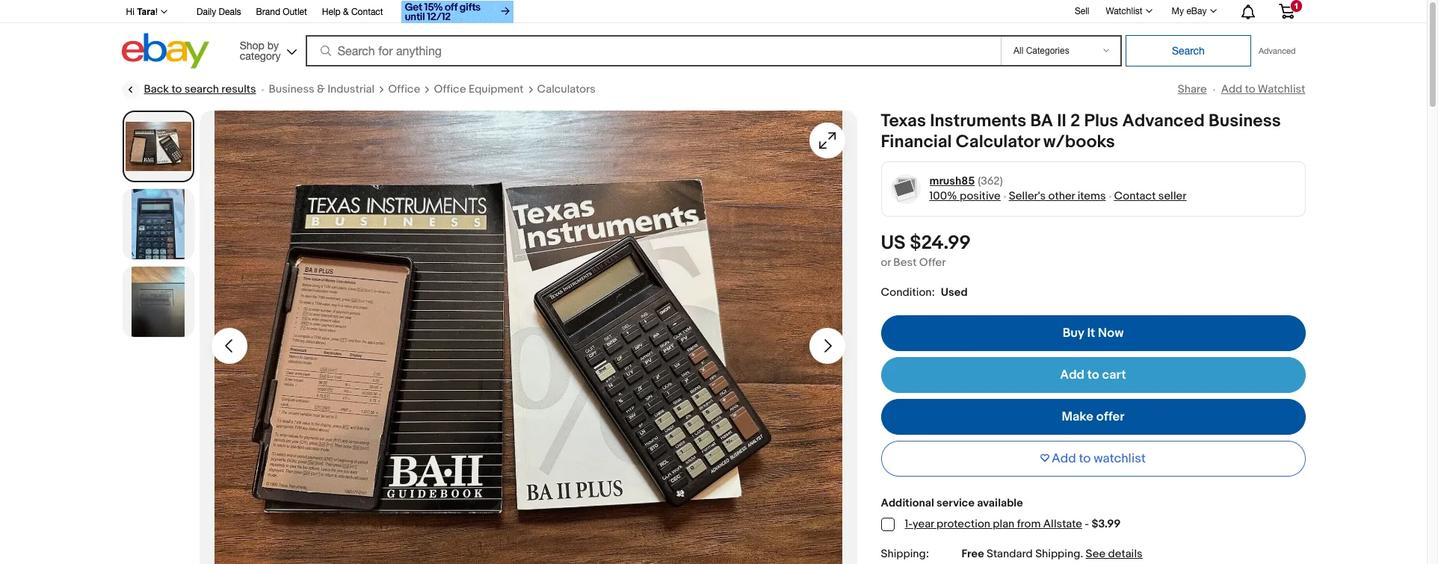 Task type: locate. For each thing, give the bounding box(es) containing it.
0 horizontal spatial contact
[[351, 7, 383, 17]]

& right help
[[343, 7, 349, 17]]

calculators
[[537, 82, 596, 96]]

add to cart link
[[881, 357, 1306, 393]]

1 horizontal spatial watchlist
[[1258, 82, 1306, 96]]

hi tara !
[[126, 7, 158, 17]]

buy
[[1063, 326, 1084, 341]]

to for search
[[172, 82, 182, 96]]

picture 3 of 3 image
[[123, 267, 193, 337]]

see
[[1086, 547, 1106, 561]]

shop by category button
[[233, 33, 300, 65]]

help
[[322, 7, 341, 17]]

advanced inside advanced link
[[1259, 46, 1296, 55]]

1-year protection plan from allstate - $3.99
[[905, 517, 1121, 531]]

texas instruments ba ii 2 plus advanced business financial calculator w/books - picture 1 of 3 image
[[199, 111, 857, 564]]

contact seller
[[1114, 189, 1187, 203]]

& left industrial
[[317, 82, 325, 96]]

standard shipping . see details
[[987, 547, 1143, 561]]

1
[[1294, 1, 1299, 10]]

1 office from the left
[[388, 82, 420, 96]]

1 link
[[1270, 0, 1303, 22]]

to left cart
[[1087, 368, 1099, 383]]

tara
[[137, 7, 155, 17]]

help & contact
[[322, 7, 383, 17]]

add for add to watchlist
[[1221, 82, 1243, 96]]

equipment
[[469, 82, 524, 96]]

1-
[[905, 517, 913, 531]]

office
[[388, 82, 420, 96], [434, 82, 466, 96]]

additional service available
[[881, 496, 1023, 511]]

0 horizontal spatial &
[[317, 82, 325, 96]]

to right back
[[172, 82, 182, 96]]

to for watchlist
[[1245, 82, 1255, 96]]

0 horizontal spatial advanced
[[1122, 111, 1205, 132]]

business
[[269, 82, 314, 96], [1209, 111, 1281, 132]]

us
[[881, 232, 906, 255]]

allstate
[[1043, 517, 1082, 531]]

contact right help
[[351, 7, 383, 17]]

advanced up 'add to watchlist'
[[1259, 46, 1296, 55]]

business & industrial
[[269, 82, 375, 96]]

1 vertical spatial advanced
[[1122, 111, 1205, 132]]

contact left the seller
[[1114, 189, 1156, 203]]

hi
[[126, 7, 134, 17]]

!
[[155, 7, 158, 17]]

1 horizontal spatial &
[[343, 7, 349, 17]]

to for cart
[[1087, 368, 1099, 383]]

search
[[184, 82, 219, 96]]

details
[[1108, 547, 1143, 561]]

year
[[913, 517, 934, 531]]

(362)
[[978, 174, 1003, 188]]

0 vertical spatial &
[[343, 7, 349, 17]]

1 horizontal spatial office
[[434, 82, 466, 96]]

0 vertical spatial watchlist
[[1106, 6, 1143, 16]]

add to watchlist button
[[881, 441, 1306, 477]]

business & industrial link
[[269, 82, 375, 97]]

by
[[267, 39, 279, 51]]

seller's other items link
[[1009, 189, 1106, 203]]

business down 'add to watchlist'
[[1209, 111, 1281, 132]]

office for office
[[388, 82, 420, 96]]

back
[[144, 82, 169, 96]]

add left cart
[[1060, 368, 1085, 383]]

financial
[[881, 132, 952, 152]]

mrush85 (362)
[[930, 174, 1003, 188]]

0 vertical spatial contact
[[351, 7, 383, 17]]

2 vertical spatial add
[[1052, 451, 1076, 466]]

plan
[[993, 517, 1015, 531]]

advanced link
[[1251, 36, 1303, 66]]

to left watchlist
[[1079, 451, 1091, 466]]

100% positive link
[[930, 189, 1001, 203]]

add down the make in the right of the page
[[1052, 451, 1076, 466]]

1 horizontal spatial contact
[[1114, 189, 1156, 203]]

sell link
[[1068, 6, 1096, 16]]

1 vertical spatial add
[[1060, 368, 1085, 383]]

1 vertical spatial &
[[317, 82, 325, 96]]

get an extra 15% off image
[[401, 1, 513, 23]]

condition:
[[881, 286, 935, 300]]

office right office link
[[434, 82, 466, 96]]

used
[[941, 286, 968, 300]]

from
[[1017, 517, 1041, 531]]

1 horizontal spatial business
[[1209, 111, 1281, 132]]

$3.99
[[1092, 517, 1121, 531]]

none submit inside shop by category "banner"
[[1126, 35, 1251, 67]]

office right industrial
[[388, 82, 420, 96]]

$24.99
[[910, 232, 971, 255]]

1 vertical spatial watchlist
[[1258, 82, 1306, 96]]

deals
[[219, 7, 241, 17]]

buy it now link
[[881, 315, 1306, 351]]

add
[[1221, 82, 1243, 96], [1060, 368, 1085, 383], [1052, 451, 1076, 466]]

w/books
[[1044, 132, 1115, 152]]

business inside texas instruments ba ii 2 plus advanced business financial calculator w/books
[[1209, 111, 1281, 132]]

instruments
[[930, 111, 1027, 132]]

& inside the account 'navigation'
[[343, 7, 349, 17]]

contact
[[351, 7, 383, 17], [1114, 189, 1156, 203]]

office for office equipment
[[434, 82, 466, 96]]

advanced
[[1259, 46, 1296, 55], [1122, 111, 1205, 132]]

my ebay
[[1172, 6, 1207, 16]]

None submit
[[1126, 35, 1251, 67]]

watchlist down advanced link
[[1258, 82, 1306, 96]]

add inside button
[[1052, 451, 1076, 466]]

watchlist right sell link
[[1106, 6, 1143, 16]]

0 vertical spatial business
[[269, 82, 314, 96]]

advanced down the share
[[1122, 111, 1205, 132]]

1 vertical spatial contact
[[1114, 189, 1156, 203]]

add for add to watchlist
[[1052, 451, 1076, 466]]

1 vertical spatial business
[[1209, 111, 1281, 132]]

0 horizontal spatial business
[[269, 82, 314, 96]]

0 vertical spatial advanced
[[1259, 46, 1296, 55]]

to down advanced link
[[1245, 82, 1255, 96]]

business down category
[[269, 82, 314, 96]]

available
[[977, 496, 1023, 511]]

to inside button
[[1079, 451, 1091, 466]]

shop by category
[[240, 39, 281, 62]]

1 horizontal spatial advanced
[[1259, 46, 1296, 55]]

0 horizontal spatial watchlist
[[1106, 6, 1143, 16]]

0 vertical spatial add
[[1221, 82, 1243, 96]]

0 horizontal spatial office
[[388, 82, 420, 96]]

add right share button
[[1221, 82, 1243, 96]]

2 office from the left
[[434, 82, 466, 96]]

make
[[1062, 410, 1094, 425]]



Task type: describe. For each thing, give the bounding box(es) containing it.
office equipment link
[[434, 82, 524, 97]]

to for watchlist
[[1079, 451, 1091, 466]]

picture 1 of 3 image
[[124, 112, 192, 181]]

shipping
[[1035, 547, 1080, 561]]

add to watchlist
[[1052, 451, 1146, 466]]

free
[[962, 547, 984, 561]]

service
[[937, 496, 975, 511]]

100% positive
[[930, 189, 1001, 203]]

& for industrial
[[317, 82, 325, 96]]

back to search results
[[144, 82, 256, 96]]

brand outlet
[[256, 7, 307, 17]]

best
[[894, 256, 917, 270]]

positive
[[960, 189, 1001, 203]]

contact seller link
[[1114, 189, 1187, 203]]

us $24.99 or best offer
[[881, 232, 971, 270]]

share button
[[1178, 82, 1207, 96]]

watchlist link
[[1098, 2, 1159, 20]]

ba
[[1030, 111, 1053, 132]]

category
[[240, 50, 281, 62]]

Search for anything text field
[[308, 37, 998, 65]]

& for contact
[[343, 7, 349, 17]]

watchlist
[[1094, 451, 1146, 466]]

shop by category banner
[[118, 0, 1306, 73]]

offer
[[1096, 410, 1125, 425]]

sell
[[1075, 6, 1089, 16]]

plus
[[1084, 111, 1119, 132]]

daily deals link
[[197, 4, 241, 21]]

offer
[[919, 256, 946, 270]]

100%
[[930, 189, 957, 203]]

2
[[1070, 111, 1080, 132]]

additional
[[881, 496, 934, 511]]

add for add to cart
[[1060, 368, 1085, 383]]

watchlist inside the account 'navigation'
[[1106, 6, 1143, 16]]

ebay
[[1187, 6, 1207, 16]]

results
[[222, 82, 256, 96]]

daily
[[197, 7, 216, 17]]

contact inside the account 'navigation'
[[351, 7, 383, 17]]

add to cart
[[1060, 368, 1126, 383]]

picture 2 of 3 image
[[123, 189, 193, 259]]

or
[[881, 256, 891, 270]]

seller
[[1158, 189, 1187, 203]]

mrush85 image
[[890, 174, 921, 204]]

mrush85 link
[[930, 174, 975, 189]]

seller's other items
[[1009, 189, 1106, 203]]

my
[[1172, 6, 1184, 16]]

it
[[1087, 326, 1095, 341]]

shop
[[240, 39, 265, 51]]

back to search results link
[[121, 81, 256, 99]]

see details link
[[1086, 547, 1143, 561]]

texas
[[881, 111, 926, 132]]

protection
[[937, 517, 990, 531]]

condition: used
[[881, 286, 968, 300]]

calculators link
[[537, 82, 596, 97]]

other
[[1048, 189, 1075, 203]]

brand
[[256, 7, 280, 17]]

texas instruments ba ii 2 plus advanced business financial calculator w/books
[[881, 111, 1281, 152]]

office equipment
[[434, 82, 524, 96]]

make offer link
[[881, 399, 1306, 435]]

add to watchlist
[[1221, 82, 1306, 96]]

buy it now
[[1063, 326, 1124, 341]]

standard
[[987, 547, 1033, 561]]

my ebay link
[[1164, 2, 1223, 20]]

.
[[1080, 547, 1083, 561]]

share
[[1178, 82, 1207, 96]]

daily deals
[[197, 7, 241, 17]]

account navigation
[[118, 0, 1306, 25]]

add to watchlist link
[[1221, 82, 1306, 96]]

cart
[[1102, 368, 1126, 383]]

make offer
[[1062, 410, 1125, 425]]

shipping:
[[881, 547, 929, 561]]

ii
[[1057, 111, 1067, 132]]

office link
[[388, 82, 420, 97]]

outlet
[[283, 7, 307, 17]]

mrush85
[[930, 174, 975, 188]]

calculator
[[956, 132, 1040, 152]]

advanced inside texas instruments ba ii 2 plus advanced business financial calculator w/books
[[1122, 111, 1205, 132]]

now
[[1098, 326, 1124, 341]]

brand outlet link
[[256, 4, 307, 21]]



Task type: vqa. For each thing, say whether or not it's contained in the screenshot.
rightmost Advanced
yes



